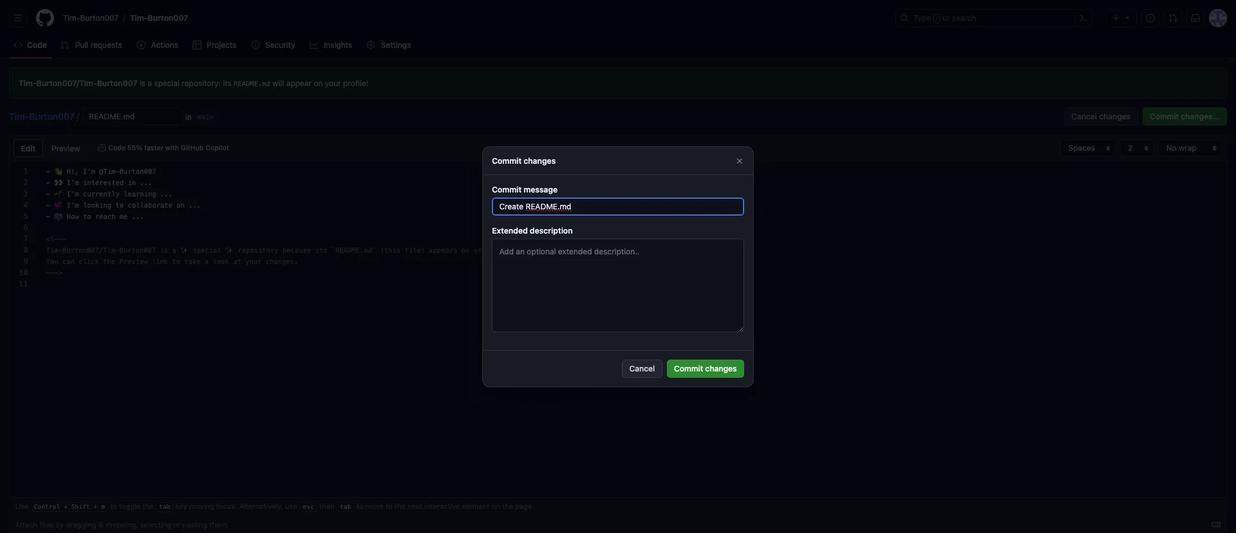 Task type: describe. For each thing, give the bounding box(es) containing it.
copilot image
[[97, 144, 106, 153]]

main
[[197, 113, 214, 121]]

3
[[23, 189, 28, 198]]

File name text field
[[82, 108, 182, 125]]

graph image
[[309, 41, 318, 50]]

code for code
[[27, 40, 47, 50]]

is inside <!--- tim-burton007/tim-burton007 is a ✨ special ✨ repository because its `readme.md` (this file) appears on your github profile. you can click the preview link to take a look at your changes. --->
[[160, 247, 168, 254]]

on right 'element'
[[492, 502, 500, 511]]

i'm right hi,
[[83, 168, 95, 176]]

55%
[[127, 144, 143, 152]]

burton007 inside - 👋 hi, i'm @tim-burton007 - 👀 i'm interested in ... - 🌱 i'm currently learning ... - 💞️ i'm looking to collaborate on ... - 📫 how to reach me ...
[[120, 168, 156, 176]]

2 horizontal spatial a
[[205, 258, 209, 266]]

2 ✨ from the left
[[225, 247, 234, 254]]

📫
[[54, 213, 63, 221]]

extended
[[492, 225, 528, 235]]

code 55% faster with github copilot
[[108, 144, 229, 152]]

commit changes dialog
[[483, 147, 753, 387]]

appear
[[286, 78, 312, 88]]

changes for cancel changes link
[[1099, 111, 1131, 121]]

preview button
[[43, 139, 88, 157]]

commit inside button
[[1150, 111, 1179, 121]]

tim-burton007 link up "edit mode" element
[[9, 111, 75, 122]]

the right toggle
[[143, 502, 154, 511]]

0 horizontal spatial a
[[148, 78, 152, 88]]

cancel for cancel changes
[[1072, 111, 1097, 121]]

tim- up play 'icon'
[[130, 13, 148, 23]]

... up learning
[[140, 179, 152, 187]]

cancel for cancel
[[630, 363, 655, 373]]

(this
[[380, 247, 401, 254]]

to left move
[[357, 502, 363, 511]]

by
[[56, 520, 64, 529]]

8
[[23, 245, 28, 254]]

them.
[[210, 520, 229, 529]]

to left search
[[943, 13, 950, 23]]

link
[[152, 258, 168, 266]]

pull
[[75, 40, 88, 50]]

7
[[23, 234, 28, 243]]

profile!
[[343, 78, 369, 88]]

pull requests
[[75, 40, 122, 50]]

alternatively,
[[239, 502, 283, 511]]

commit inside button
[[674, 363, 703, 373]]

preview inside <!--- tim-burton007/tim-burton007 is a ✨ special ✨ repository because its `readme.md` (this file) appears on your github profile. you can click the preview link to take a look at your changes. --->
[[119, 258, 148, 266]]

looking
[[83, 202, 111, 209]]

how
[[67, 213, 79, 221]]

projects link
[[188, 37, 242, 53]]

styling with markdown is supported image
[[1212, 520, 1221, 529]]

commit up "commit message"
[[492, 156, 522, 165]]

next
[[408, 502, 422, 511]]

tim- for tim-burton007/tim-burton007 is a special repository: its readme.md will appear on your profile!
[[19, 78, 36, 88]]

copilot
[[206, 144, 229, 152]]

tim-burton007 link up actions link
[[125, 9, 193, 27]]

selecting
[[140, 520, 171, 529]]

actions link
[[132, 37, 183, 53]]

because
[[283, 247, 311, 254]]

commit changes button
[[667, 359, 744, 378]]

commit left message
[[492, 184, 522, 194]]

github inside popup button
[[181, 144, 204, 152]]

m
[[101, 503, 105, 511]]

0 horizontal spatial is
[[140, 78, 146, 88]]

dropping,
[[105, 520, 138, 529]]

focus.
[[216, 502, 237, 511]]

can
[[62, 258, 75, 266]]

changes.
[[266, 258, 298, 266]]

tim- inside <!--- tim-burton007/tim-burton007 is a ✨ special ✨ repository because its `readme.md` (this file) appears on your github profile. you can click the preview link to take a look at your changes. --->
[[46, 247, 62, 254]]

security link
[[246, 37, 300, 53]]

burton007 up actions
[[148, 13, 188, 23]]

files
[[39, 520, 54, 529]]

in main
[[185, 112, 214, 121]]

4
[[23, 200, 28, 209]]

appears
[[429, 247, 458, 254]]

with
[[165, 144, 179, 152]]

the left "page."
[[502, 502, 513, 511]]

currently
[[83, 190, 120, 198]]

search
[[952, 13, 976, 23]]

on inside <!--- tim-burton007/tim-burton007 is a ✨ special ✨ repository because its `readme.md` (this file) appears on your github profile. you can click the preview link to take a look at your changes. --->
[[462, 247, 470, 254]]

command palette image
[[1079, 14, 1088, 23]]

element
[[462, 502, 490, 511]]

use
[[285, 502, 297, 511]]

control
[[34, 503, 60, 511]]

👋
[[54, 168, 63, 176]]

moving
[[189, 502, 214, 511]]

plus image
[[1112, 14, 1121, 23]]

tim-burton007 / tim-burton007
[[63, 13, 188, 23]]

... right the collaborate
[[189, 202, 201, 209]]

or
[[173, 520, 180, 529]]

... up the collaborate
[[160, 190, 173, 198]]

to right move
[[386, 502, 393, 511]]

github inside <!--- tim-burton007/tim-burton007 is a ✨ special ✨ repository because its `readme.md` (this file) appears on your github profile. you can click the preview link to take a look at your changes. --->
[[494, 247, 519, 254]]

/ inside tim-burton007 / tim-burton007
[[123, 13, 125, 23]]

will
[[272, 78, 284, 88]]

0 horizontal spatial /
[[77, 111, 79, 122]]

settings link
[[362, 37, 416, 53]]

burton007 up file name "text field"
[[97, 78, 137, 88]]

code 55% faster with github copilot button
[[92, 140, 234, 156]]

insights link
[[305, 37, 358, 53]]

triangle down image
[[1123, 13, 1132, 22]]

i'm up how
[[67, 202, 79, 209]]

me
[[120, 213, 128, 221]]

0 vertical spatial git pull request image
[[1169, 14, 1178, 23]]

use control + shift + m to toggle the tab key moving focus. alternatively, use esc then tab to move to the next interactive element on the page.
[[15, 502, 534, 511]]

🌱
[[54, 190, 63, 198]]

cancel changes link
[[1064, 108, 1138, 126]]

click
[[79, 258, 99, 266]]

... right me
[[132, 213, 144, 221]]

interested
[[83, 179, 124, 187]]

on inside - 👋 hi, i'm @tim-burton007 - 👀 i'm interested in ... - 🌱 i'm currently learning ... - 💞️ i'm looking to collaborate on ... - 📫 how to reach me ...
[[177, 202, 185, 209]]

security
[[265, 40, 295, 50]]

insights
[[324, 40, 352, 50]]

notifications image
[[1191, 14, 1200, 23]]

to right m
[[110, 502, 117, 511]]

key
[[176, 502, 187, 511]]



Task type: vqa. For each thing, say whether or not it's contained in the screenshot.
By
yes



Task type: locate. For each thing, give the bounding box(es) containing it.
its right because
[[315, 247, 327, 254]]

1 horizontal spatial your
[[325, 78, 341, 88]]

- 👋 hi, i'm @tim-burton007 - 👀 i'm interested in ... - 🌱 i'm currently learning ... - 💞️ i'm looking to collaborate on ... - 📫 how to reach me ...
[[46, 168, 201, 221]]

0 vertical spatial github
[[181, 144, 204, 152]]

1 vertical spatial is
[[160, 247, 168, 254]]

git pull request image
[[1169, 14, 1178, 23], [60, 41, 69, 50]]

dragging
[[66, 520, 96, 529]]

play image
[[137, 41, 146, 50]]

hi,
[[67, 168, 79, 176]]

0 horizontal spatial its
[[223, 78, 232, 88]]

is up file name "text field"
[[140, 78, 146, 88]]

Commit message text field
[[493, 198, 744, 215]]

commit changes... button
[[1143, 108, 1227, 126]]

table image
[[193, 41, 202, 50]]

attach files by dragging & dropping, selecting or pasting them.
[[15, 520, 229, 529]]

1 horizontal spatial preview
[[119, 258, 148, 266]]

code for code 55% faster with github copilot
[[108, 144, 126, 152]]

2 horizontal spatial changes
[[1099, 111, 1131, 121]]

commit right cancel button
[[674, 363, 703, 373]]

move
[[365, 502, 384, 511]]

take
[[184, 258, 201, 266]]

0 vertical spatial your
[[325, 78, 341, 88]]

the right the click
[[103, 258, 115, 266]]

in left "main" link
[[185, 112, 192, 121]]

1 horizontal spatial a
[[172, 247, 176, 254]]

0 horizontal spatial tab
[[159, 503, 170, 511]]

1 vertical spatial git pull request image
[[60, 41, 69, 50]]

1 horizontal spatial cancel
[[1072, 111, 1097, 121]]

@tim-
[[99, 168, 120, 176]]

collaborate
[[128, 202, 173, 209]]

requests
[[91, 40, 122, 50]]

1 horizontal spatial is
[[160, 247, 168, 254]]

1 vertical spatial code
[[108, 144, 126, 152]]

commit message
[[492, 184, 558, 194]]

✨ up at
[[225, 247, 234, 254]]

burton007/tim- inside <!--- tim-burton007/tim-burton007 is a ✨ special ✨ repository because its `readme.md` (this file) appears on your github profile. you can click the preview link to take a look at your changes. --->
[[62, 247, 119, 254]]

a
[[148, 78, 152, 88], [172, 247, 176, 254], [205, 258, 209, 266]]

✨
[[180, 247, 189, 254], [225, 247, 234, 254]]

code image
[[14, 41, 23, 50]]

0 vertical spatial preview
[[52, 143, 80, 153]]

0 horizontal spatial your
[[245, 258, 262, 266]]

code inside popup button
[[108, 144, 126, 152]]

changes inside button
[[705, 363, 737, 373]]

a down the collaborate
[[172, 247, 176, 254]]

use
[[15, 502, 28, 511]]

+ left shift
[[64, 503, 67, 511]]

tim- up edit
[[9, 111, 29, 122]]

0 vertical spatial commit changes
[[492, 156, 556, 165]]

i'm
[[83, 168, 95, 176], [67, 179, 79, 187], [67, 190, 79, 198], [67, 202, 79, 209]]

your down repository
[[245, 258, 262, 266]]

preview inside 'button'
[[52, 143, 80, 153]]

special up look at the top of the page
[[193, 247, 221, 254]]

in up learning
[[128, 179, 136, 187]]

tim-burton007
[[9, 111, 75, 122]]

git pull request image right issue opened image at the top
[[1169, 14, 1178, 23]]

/ inside type / to search
[[935, 15, 939, 23]]

1
[[23, 167, 28, 176]]

2 vertical spatial changes
[[705, 363, 737, 373]]

repository
[[238, 247, 279, 254]]

on right appears
[[462, 247, 470, 254]]

+ left m
[[94, 503, 97, 511]]

tim-burton007 link up pull requests link
[[59, 9, 123, 27]]

/
[[123, 13, 125, 23], [935, 15, 939, 23], [77, 111, 79, 122]]

message
[[524, 184, 558, 194]]

0 horizontal spatial in
[[128, 179, 136, 187]]

1 vertical spatial burton007/tim-
[[62, 247, 119, 254]]

changes...
[[1181, 111, 1220, 121]]

a up file name "text field"
[[148, 78, 152, 88]]

commit left changes...
[[1150, 111, 1179, 121]]

code right code icon
[[27, 40, 47, 50]]

the
[[103, 258, 115, 266], [143, 502, 154, 511], [395, 502, 406, 511], [502, 502, 513, 511]]

1 vertical spatial its
[[315, 247, 327, 254]]

its left the readme.md
[[223, 78, 232, 88]]

is up link at top left
[[160, 247, 168, 254]]

changes for commit changes button on the right bottom
[[705, 363, 737, 373]]

you
[[46, 258, 58, 266]]

the inside <!--- tim-burton007/tim-burton007 is a ✨ special ✨ repository because its `readme.md` (this file) appears on your github profile. you can click the preview link to take a look at your changes. --->
[[103, 258, 115, 266]]

burton007 up link at top left
[[119, 247, 156, 254]]

cancel inside cancel changes link
[[1072, 111, 1097, 121]]

0 vertical spatial in
[[185, 112, 192, 121]]

profile.
[[523, 247, 555, 254]]

tim- for tim-burton007 / tim-burton007
[[63, 13, 80, 23]]

reach
[[95, 213, 116, 221]]

1 horizontal spatial ✨
[[225, 247, 234, 254]]

10
[[19, 268, 28, 277]]

cancel
[[1072, 111, 1097, 121], [630, 363, 655, 373]]

/ up preview 'button'
[[77, 111, 79, 122]]

1 vertical spatial in
[[128, 179, 136, 187]]

learning
[[124, 190, 156, 198]]

i'm right 🌱
[[67, 190, 79, 198]]

your right appears
[[474, 247, 490, 254]]

on right appear
[[314, 78, 323, 88]]

burton007 up pull requests
[[80, 13, 119, 23]]

Add an optional extended description.. text field
[[493, 239, 744, 331]]

1 horizontal spatial its
[[315, 247, 327, 254]]

to left take
[[172, 258, 180, 266]]

0 horizontal spatial +
[[64, 503, 67, 511]]

file)
[[405, 247, 425, 254]]

0 horizontal spatial cancel
[[630, 363, 655, 373]]

homepage image
[[36, 9, 54, 27]]

type
[[914, 13, 932, 23]]

on right the collaborate
[[177, 202, 185, 209]]

to up me
[[116, 202, 124, 209]]

close image
[[735, 156, 744, 165]]

2
[[23, 178, 28, 187]]

issue opened image
[[1146, 14, 1155, 23]]

code right copilot image
[[108, 144, 126, 152]]

edit
[[21, 143, 36, 153]]

0 vertical spatial changes
[[1099, 111, 1131, 121]]

the left next
[[395, 502, 406, 511]]

1 horizontal spatial +
[[94, 503, 97, 511]]

11
[[19, 279, 28, 288]]

to inside <!--- tim-burton007/tim-burton007 is a ✨ special ✨ repository because its `readme.md` (this file) appears on your github profile. you can click the preview link to take a look at your changes. --->
[[172, 258, 180, 266]]

2 + from the left
[[94, 503, 97, 511]]

✨ up take
[[180, 247, 189, 254]]

burton007/tim- up the click
[[62, 247, 119, 254]]

type / to search
[[914, 13, 976, 23]]

0 horizontal spatial changes
[[524, 156, 556, 165]]

1 vertical spatial preview
[[119, 258, 148, 266]]

1 vertical spatial github
[[494, 247, 519, 254]]

edit mode element
[[14, 139, 88, 157]]

2 vertical spatial a
[[205, 258, 209, 266]]

2 horizontal spatial your
[[474, 247, 490, 254]]

gear image
[[367, 41, 376, 50]]

0 vertical spatial a
[[148, 78, 152, 88]]

0 vertical spatial burton007/tim-
[[36, 78, 97, 88]]

1 horizontal spatial git pull request image
[[1169, 14, 1178, 23]]

/ right type
[[935, 15, 939, 23]]

burton007 up "edit mode" element
[[29, 111, 75, 122]]

1 2 3 4 5 6 7 8 9 10 11
[[19, 167, 28, 288]]

pasting
[[182, 520, 208, 529]]

0 vertical spatial code
[[27, 40, 47, 50]]

2 horizontal spatial /
[[935, 15, 939, 23]]

preview up hi,
[[52, 143, 80, 153]]

/ up pull requests link
[[123, 13, 125, 23]]

special inside <!--- tim-burton007/tim-burton007 is a ✨ special ✨ repository because its `readme.md` (this file) appears on your github profile. you can click the preview link to take a look at your changes. --->
[[193, 247, 221, 254]]

6
[[23, 223, 28, 232]]

1 vertical spatial a
[[172, 247, 176, 254]]

github down extended
[[494, 247, 519, 254]]

esc
[[303, 503, 314, 511]]

burton007/tim-
[[36, 78, 97, 88], [62, 247, 119, 254]]

1 horizontal spatial special
[[193, 247, 221, 254]]

description
[[530, 225, 573, 235]]

github right with at top
[[181, 144, 204, 152]]

look
[[213, 258, 229, 266]]

cancel changes
[[1072, 111, 1131, 121]]

&
[[98, 520, 103, 529]]

0 horizontal spatial preview
[[52, 143, 80, 153]]

0 horizontal spatial ✨
[[180, 247, 189, 254]]

1 horizontal spatial code
[[108, 144, 126, 152]]

github
[[181, 144, 204, 152], [494, 247, 519, 254]]

9
[[23, 257, 28, 266]]

1 horizontal spatial in
[[185, 112, 192, 121]]

tim- up tim-burton007
[[19, 78, 36, 88]]

1 + from the left
[[64, 503, 67, 511]]

readme.md
[[234, 80, 270, 88]]

actions
[[151, 40, 178, 50]]

your left the profile!
[[325, 78, 341, 88]]

at
[[233, 258, 241, 266]]

1 horizontal spatial /
[[123, 13, 125, 23]]

tim- down <!-
[[46, 247, 62, 254]]

burton007 inside <!--- tim-burton007/tim-burton007 is a ✨ special ✨ repository because its `readme.md` (this file) appears on your github profile. you can click the preview link to take a look at your changes. --->
[[119, 247, 156, 254]]

toggle
[[119, 502, 141, 511]]

5
[[23, 212, 28, 221]]

special left "repository:"
[[154, 78, 180, 88]]

styling with markdown is supported tooltip
[[1212, 520, 1221, 529]]

projects
[[207, 40, 237, 50]]

repository:
[[182, 78, 221, 88]]

tim- for tim-burton007
[[9, 111, 29, 122]]

0 vertical spatial is
[[140, 78, 146, 88]]

to right how
[[83, 213, 91, 221]]

0 vertical spatial special
[[154, 78, 180, 88]]

0 horizontal spatial special
[[154, 78, 180, 88]]

1 horizontal spatial tab
[[340, 503, 351, 511]]

1 vertical spatial special
[[193, 247, 221, 254]]

code link
[[9, 37, 51, 53]]

git pull request image left pull
[[60, 41, 69, 50]]

preview left link at top left
[[119, 258, 148, 266]]

1 tab from the left
[[159, 503, 170, 511]]

1 ✨ from the left
[[180, 247, 189, 254]]

list
[[59, 9, 889, 27]]

1 vertical spatial your
[[474, 247, 490, 254]]

a right take
[[205, 258, 209, 266]]

list containing tim-burton007
[[59, 9, 889, 27]]

in inside - 👋 hi, i'm @tim-burton007 - 👀 i'm interested in ... - 🌱 i'm currently learning ... - 💞️ i'm looking to collaborate on ... - 📫 how to reach me ...
[[128, 179, 136, 187]]

1 vertical spatial cancel
[[630, 363, 655, 373]]

tim- right homepage icon
[[63, 13, 80, 23]]

`readme.md`
[[331, 247, 376, 254]]

0 horizontal spatial git pull request image
[[60, 41, 69, 50]]

<!--- tim-burton007/tim-burton007 is a ✨ special ✨ repository because its `readme.md` (this file) appears on your github profile. you can click the preview link to take a look at your changes. --->
[[46, 235, 555, 277]]

1 horizontal spatial changes
[[705, 363, 737, 373]]

commit changes...
[[1150, 111, 1220, 121]]

none text field containing -
[[37, 162, 1227, 292]]

💞️
[[54, 202, 63, 209]]

👀
[[54, 179, 63, 187]]

commit changes inside button
[[674, 363, 737, 373]]

settings
[[381, 40, 411, 50]]

0 vertical spatial cancel
[[1072, 111, 1097, 121]]

1 vertical spatial commit changes
[[674, 363, 737, 373]]

0 vertical spatial its
[[223, 78, 232, 88]]

commit changes
[[492, 156, 556, 165], [674, 363, 737, 373]]

burton007/tim- down pull
[[36, 78, 97, 88]]

1 vertical spatial changes
[[524, 156, 556, 165]]

1 horizontal spatial github
[[494, 247, 519, 254]]

1 horizontal spatial commit changes
[[674, 363, 737, 373]]

is
[[140, 78, 146, 88], [160, 247, 168, 254]]

pull requests link
[[56, 37, 128, 53]]

its inside <!--- tim-burton007/tim-burton007 is a ✨ special ✨ repository because its `readme.md` (this file) appears on your github profile. you can click the preview link to take a look at your changes. --->
[[315, 247, 327, 254]]

burton007 up learning
[[120, 168, 156, 176]]

cancel inside cancel button
[[630, 363, 655, 373]]

2 tab from the left
[[340, 503, 351, 511]]

None text field
[[37, 162, 1227, 292]]

tab left key
[[159, 503, 170, 511]]

-
[[46, 168, 50, 176], [46, 179, 50, 187], [46, 190, 50, 198], [46, 202, 50, 209], [46, 213, 50, 221], [58, 235, 62, 243], [62, 235, 66, 243], [46, 269, 50, 277], [50, 269, 54, 277], [54, 269, 58, 277]]

git pull request image inside pull requests link
[[60, 41, 69, 50]]

i'm down hi,
[[67, 179, 79, 187]]

tim-burton007/tim-burton007 is a special repository: its readme.md will appear on your profile!
[[19, 78, 369, 88]]

shield image
[[251, 41, 260, 50]]

main link
[[194, 111, 217, 123]]

0 horizontal spatial commit changes
[[492, 156, 556, 165]]

0 horizontal spatial github
[[181, 144, 204, 152]]

interactive
[[424, 502, 460, 511]]

tab right then
[[340, 503, 351, 511]]

cancel button
[[622, 359, 662, 378]]

edit button
[[14, 139, 43, 157]]

2 vertical spatial your
[[245, 258, 262, 266]]

0 horizontal spatial code
[[27, 40, 47, 50]]

extended description
[[492, 225, 573, 235]]



